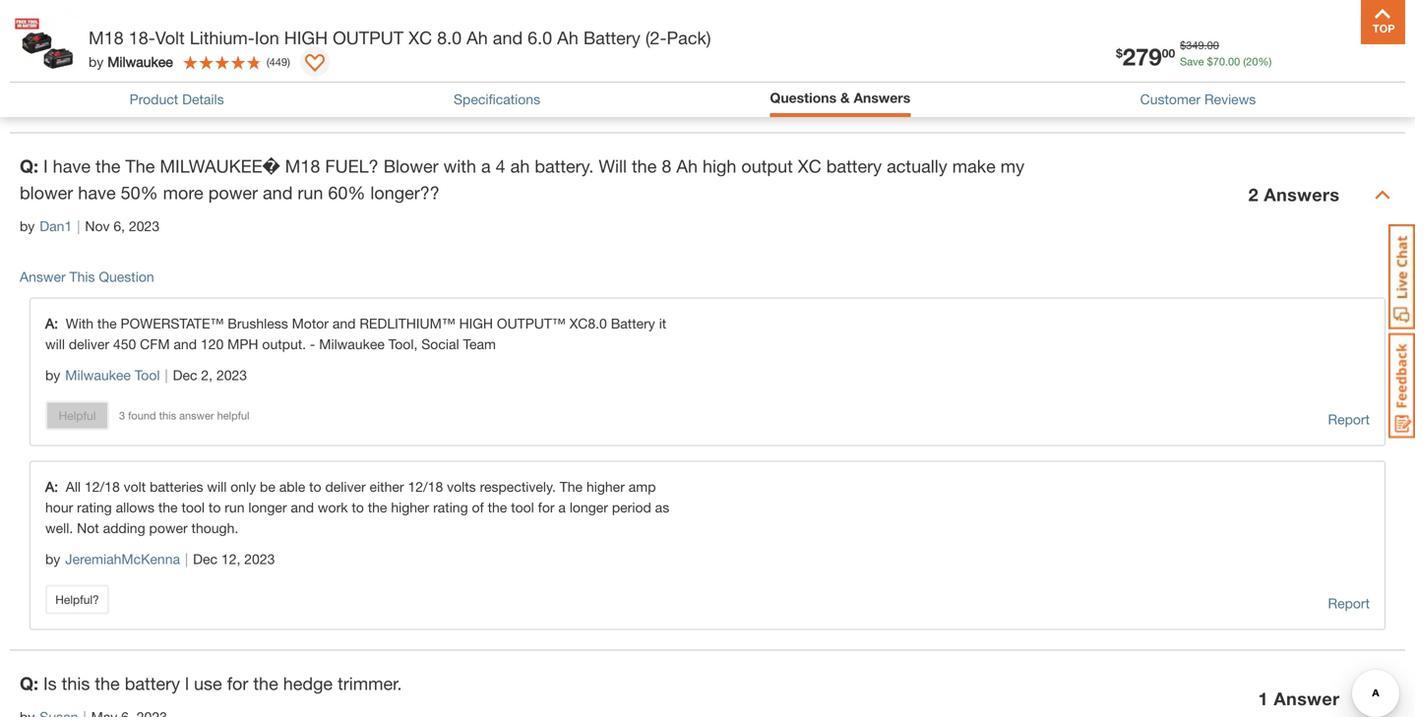 Task type: describe. For each thing, give the bounding box(es) containing it.
8.0
[[437, 27, 462, 48]]

it
[[659, 315, 667, 332]]

0 horizontal spatial $
[[1116, 46, 1123, 60]]

1 longer from the left
[[248, 500, 287, 516]]

ah
[[511, 155, 530, 177]]

as
[[655, 500, 670, 516]]

product details
[[130, 91, 224, 107]]

18-
[[129, 27, 155, 48]]

xc8.0
[[570, 315, 607, 332]]

8
[[662, 155, 672, 177]]

50%
[[121, 182, 158, 203]]

0 vertical spatial m18
[[89, 27, 124, 48]]

mph
[[228, 336, 258, 352]]

by for all
[[45, 551, 60, 567]]

12,
[[221, 551, 241, 567]]

1 horizontal spatial to
[[309, 479, 321, 495]]

0 vertical spatial high
[[284, 27, 328, 48]]

redlithium™
[[360, 315, 455, 332]]

2023 for 6,
[[129, 218, 160, 234]]

0 vertical spatial have
[[53, 155, 91, 177]]

battery.
[[535, 155, 594, 177]]

( inside the '$ 279 00 $ 349 . 00 save $ 70 . 00 ( 20 %)'
[[1244, 55, 1246, 68]]

able
[[279, 479, 305, 495]]

| right tool
[[165, 367, 168, 383]]

0 horizontal spatial 00
[[1162, 46, 1176, 60]]

top button
[[1361, 0, 1406, 44]]

jeremiahmckenna
[[65, 551, 180, 567]]

0 horizontal spatial answers
[[854, 90, 911, 106]]

specifications
[[454, 91, 541, 107]]

l
[[185, 673, 189, 694]]

2023 for 12,
[[244, 551, 275, 567]]

report for with the powerstate™ brushless motor and redlithium™ high output™ xc8.0 battery it will deliver 450 cfm and 120 mph output. - milwaukee tool, social team
[[1328, 411, 1370, 428]]

120
[[201, 336, 224, 352]]

1 horizontal spatial ah
[[557, 27, 579, 48]]

by milwaukee
[[89, 54, 173, 70]]

not
[[77, 520, 99, 536]]

q: is this the battery l use for the hedge trimmer.
[[20, 673, 402, 694]]

will inside all 12/18 volt batteries will only be able to deliver either 12/18 volts respectively. the higher amp hour rating allows the tool to run longer and work to the higher rating of the tool for a longer period as well. not adding power though.
[[207, 479, 227, 495]]

allows
[[116, 500, 155, 516]]

answer for 1st "answer this question" link from the bottom of the page
[[20, 269, 66, 285]]

and inside i have the the milwaukee� m18 fuel? blower with a 4 ah battery.   will the 8 ah high output xc  battery actually make my blower have 50% more power and run 60% longer??
[[263, 182, 293, 203]]

questions & answers
[[770, 90, 911, 106]]

70
[[1214, 55, 1226, 68]]

1 question from the top
[[99, 84, 154, 100]]

caret image
[[1375, 187, 1391, 203]]

by milwaukee tool | dec 2, 2023
[[45, 367, 247, 383]]

by left the christob
[[20, 33, 35, 49]]

team
[[463, 336, 496, 352]]

0 horizontal spatial ah
[[467, 27, 488, 48]]

0 vertical spatial dec
[[173, 367, 197, 383]]

the down batteries
[[158, 500, 178, 516]]

run inside i have the the milwaukee� m18 fuel? blower with a 4 ah battery.   will the 8 ah high output xc  battery actually make my blower have 50% more power and run 60% longer??
[[298, 182, 323, 203]]

cfm
[[140, 336, 170, 352]]

display image
[[305, 54, 325, 74]]

make
[[953, 155, 996, 177]]

the inside all 12/18 volt batteries will only be able to deliver either 12/18 volts respectively. the higher amp hour rating allows the tool to run longer and work to the higher rating of the tool for a longer period as well. not adding power though.
[[560, 479, 583, 495]]

21,
[[134, 33, 153, 49]]

2023 for 21,
[[157, 33, 187, 49]]

dan1 button
[[40, 216, 72, 237]]

powerstate™
[[121, 315, 224, 332]]

and left 6.0
[[493, 27, 523, 48]]

output
[[333, 27, 404, 48]]

respectively.
[[480, 479, 556, 495]]

period
[[612, 500, 651, 516]]

$ 279 00 $ 349 . 00 save $ 70 . 00 ( 20 %)
[[1116, 39, 1272, 70]]

motor
[[292, 315, 329, 332]]

actually
[[887, 155, 948, 177]]

dan1
[[40, 218, 72, 234]]

by dan1 | nov 6, 2023
[[20, 218, 160, 234]]

details
[[182, 91, 224, 107]]

hedge
[[283, 673, 333, 694]]

3
[[119, 409, 125, 422]]

report for all 12/18 volt batteries will only be able to deliver either 12/18 volts respectively. the higher amp hour rating allows the tool to run longer and work to the higher rating of the tool for a longer period as well. not adding power though.
[[1328, 596, 1370, 612]]

ion
[[255, 27, 279, 48]]

a inside i have the the milwaukee� m18 fuel? blower with a 4 ah battery.   will the 8 ah high output xc  battery actually make my blower have 50% more power and run 60% longer??
[[481, 155, 491, 177]]

tool,
[[389, 336, 418, 352]]

more
[[163, 182, 203, 203]]

and inside all 12/18 volt batteries will only be able to deliver either 12/18 volts respectively. the higher amp hour rating allows the tool to run longer and work to the higher rating of the tool for a longer period as well. not adding power though.
[[291, 500, 314, 516]]

deliver inside with the powerstate™ brushless motor and redlithium™ high output™ xc8.0 battery it will deliver 450 cfm and 120 mph output. - milwaukee tool, social team
[[69, 336, 109, 352]]

feedback link image
[[1389, 333, 1416, 439]]

a: for with the powerstate™ brushless motor and redlithium™ high output™ xc8.0 battery it will deliver 450 cfm and 120 mph output. - milwaukee tool, social team
[[45, 315, 66, 332]]

only
[[231, 479, 256, 495]]

though.
[[192, 520, 238, 536]]

1 vertical spatial .
[[1226, 55, 1229, 68]]

1 horizontal spatial $
[[1180, 39, 1186, 52]]

with
[[66, 315, 94, 332]]

a: for all 12/18 volt batteries will only be able to deliver either 12/18 volts respectively. the higher amp hour rating allows the tool to run longer and work to the higher rating of the tool for a longer period as well. not adding power though.
[[45, 479, 66, 495]]

lithium-
[[190, 27, 255, 48]]

batteries
[[150, 479, 203, 495]]

customer
[[1141, 91, 1201, 107]]

well.
[[45, 520, 73, 536]]

reviews
[[1205, 91, 1256, 107]]

450
[[113, 336, 136, 352]]

helpful
[[217, 409, 249, 422]]

work
[[318, 500, 348, 516]]

1 vertical spatial for
[[227, 673, 248, 694]]

this for answer
[[159, 409, 176, 422]]

social
[[422, 336, 459, 352]]

product image image
[[15, 10, 79, 74]]

-
[[310, 336, 315, 352]]

1 answer
[[1259, 689, 1340, 710]]

longer??
[[371, 182, 440, 203]]

battery inside with the powerstate™ brushless motor and redlithium™ high output™ xc8.0 battery it will deliver 450 cfm and 120 mph output. - milwaukee tool, social team
[[611, 315, 655, 332]]

for inside all 12/18 volt batteries will only be able to deliver either 12/18 volts respectively. the higher amp hour rating allows the tool to run longer and work to the higher rating of the tool for a longer period as well. not adding power though.
[[538, 500, 555, 516]]

high
[[703, 155, 737, 177]]

&
[[841, 90, 850, 106]]

2 answer this question link from the top
[[20, 269, 154, 285]]

will inside with the powerstate™ brushless motor and redlithium™ high output™ xc8.0 battery it will deliver 450 cfm and 120 mph output. - milwaukee tool, social team
[[45, 336, 65, 352]]

christob button
[[40, 31, 92, 52]]

6.0
[[528, 27, 552, 48]]

by jeremiahmckenna | dec 12, 2023
[[45, 551, 275, 567]]

either
[[370, 479, 404, 495]]

and right 'motor'
[[333, 315, 356, 332]]

output
[[742, 155, 793, 177]]

product
[[130, 91, 178, 107]]

helpful button
[[45, 401, 109, 431]]

report button for all 12/18 volt batteries will only be able to deliver either 12/18 volts respectively. the higher amp hour rating allows the tool to run longer and work to the higher rating of the tool for a longer period as well. not adding power though.
[[1328, 593, 1370, 615]]

will
[[599, 155, 627, 177]]

i have the the milwaukee� m18 fuel? blower with a 4 ah battery.   will the 8 ah high output xc  battery actually make my blower have 50% more power and run 60% longer??
[[20, 155, 1025, 203]]

| for dan1
[[77, 218, 80, 234]]

christob
[[40, 33, 92, 49]]

trimmer.
[[338, 673, 402, 694]]

the right of
[[488, 500, 507, 516]]

0 horizontal spatial xc
[[409, 27, 432, 48]]

battery inside i have the the milwaukee� m18 fuel? blower with a 4 ah battery.   will the 8 ah high output xc  battery actually make my blower have 50% more power and run 60% longer??
[[827, 155, 882, 177]]

with
[[444, 155, 476, 177]]

volts
[[447, 479, 476, 495]]

the inside i have the the milwaukee� m18 fuel? blower with a 4 ah battery.   will the 8 ah high output xc  battery actually make my blower have 50% more power and run 60% longer??
[[125, 155, 155, 177]]



Task type: locate. For each thing, give the bounding box(es) containing it.
by christob | nov 21, 2023
[[20, 33, 187, 49]]

1 horizontal spatial a
[[559, 500, 566, 516]]

2 question from the top
[[99, 269, 154, 285]]

1 report button from the top
[[1328, 409, 1370, 431]]

longer down be
[[248, 500, 287, 516]]

report
[[1328, 411, 1370, 428], [1328, 596, 1370, 612]]

this down christob button
[[69, 84, 95, 100]]

0 vertical spatial answer this question
[[20, 84, 154, 100]]

1 q: from the top
[[20, 155, 38, 177]]

| for christob
[[97, 33, 100, 49]]

answer this question for second "answer this question" link from the bottom of the page
[[20, 84, 154, 100]]

a: up milwaukee tool button at bottom
[[45, 315, 66, 332]]

1 vertical spatial report button
[[1328, 593, 1370, 615]]

use
[[194, 673, 222, 694]]

high up display icon
[[284, 27, 328, 48]]

run down only at the left of the page
[[225, 500, 245, 516]]

answers right "&"
[[854, 90, 911, 106]]

0 horizontal spatial deliver
[[69, 336, 109, 352]]

1 vertical spatial dec
[[193, 551, 218, 567]]

| left 12,
[[185, 551, 188, 567]]

all
[[66, 479, 81, 495]]

1 tool from the left
[[182, 500, 205, 516]]

pack)
[[667, 27, 711, 48]]

1 horizontal spatial will
[[207, 479, 227, 495]]

milwaukee down 21,
[[107, 54, 173, 70]]

2 ( from the left
[[267, 55, 269, 68]]

with the powerstate™ brushless motor and redlithium™ high output™ xc8.0 battery it will deliver 450 cfm and 120 mph output. - milwaukee tool, social team
[[45, 315, 667, 352]]

this
[[159, 409, 176, 422], [62, 673, 90, 694]]

m18 left fuel?
[[285, 155, 320, 177]]

1 horizontal spatial power
[[208, 182, 258, 203]]

0 vertical spatial this
[[69, 84, 95, 100]]

$ left save on the right top
[[1116, 46, 1123, 60]]

milwaukee�
[[160, 155, 280, 177]]

0 vertical spatial a:
[[45, 315, 66, 332]]

(2-
[[646, 27, 667, 48]]

volt
[[155, 27, 185, 48]]

the inside with the powerstate™ brushless motor and redlithium™ high output™ xc8.0 battery it will deliver 450 cfm and 120 mph output. - milwaukee tool, social team
[[97, 315, 117, 332]]

answer
[[179, 409, 214, 422]]

milwaukee inside with the powerstate™ brushless motor and redlithium™ high output™ xc8.0 battery it will deliver 450 cfm and 120 mph output. - milwaukee tool, social team
[[319, 336, 385, 352]]

1 vertical spatial this
[[62, 673, 90, 694]]

1 ( from the left
[[1244, 55, 1246, 68]]

$ right save on the right top
[[1208, 55, 1214, 68]]

0 vertical spatial this
[[159, 409, 176, 422]]

tool down batteries
[[182, 500, 205, 516]]

high inside with the powerstate™ brushless motor and redlithium™ high output™ xc8.0 battery it will deliver 450 cfm and 120 mph output. - milwaukee tool, social team
[[459, 315, 493, 332]]

the down either
[[368, 500, 387, 516]]

milwaukee right the -
[[319, 336, 385, 352]]

by down well. on the bottom
[[45, 551, 60, 567]]

1 vertical spatial m18
[[285, 155, 320, 177]]

00 left save on the right top
[[1162, 46, 1176, 60]]

this for the
[[62, 673, 90, 694]]

tool
[[182, 500, 205, 516], [511, 500, 534, 516]]

power inside all 12/18 volt batteries will only be able to deliver either 12/18 volts respectively. the higher amp hour rating allows the tool to run longer and work to the higher rating of the tool for a longer period as well. not adding power though.
[[149, 520, 188, 536]]

this up with
[[69, 269, 95, 285]]

0 vertical spatial xc
[[409, 27, 432, 48]]

deliver inside all 12/18 volt batteries will only be able to deliver either 12/18 volts respectively. the higher amp hour rating allows the tool to run longer and work to the higher rating of the tool for a longer period as well. not adding power though.
[[325, 479, 366, 495]]

1 vertical spatial higher
[[391, 500, 429, 516]]

volt
[[124, 479, 146, 495]]

higher down either
[[391, 500, 429, 516]]

milwaukee down 450
[[65, 367, 131, 383]]

question down "6,"
[[99, 269, 154, 285]]

answer this question link
[[20, 84, 154, 100], [20, 269, 154, 285]]

fuel?
[[325, 155, 379, 177]]

milwaukee for by milwaukee tool | dec 2, 2023
[[65, 367, 131, 383]]

0 vertical spatial answer
[[20, 84, 66, 100]]

will left only at the left of the page
[[207, 479, 227, 495]]

a: up hour
[[45, 479, 66, 495]]

answer this question link up with
[[20, 269, 154, 285]]

1 vertical spatial answers
[[1264, 184, 1340, 205]]

1 a: from the top
[[45, 315, 66, 332]]

dec left the 2,
[[173, 367, 197, 383]]

%)
[[1258, 55, 1272, 68]]

2 report button from the top
[[1328, 593, 1370, 615]]

0 horizontal spatial this
[[62, 673, 90, 694]]

12/18
[[85, 479, 120, 495], [408, 479, 443, 495]]

0 vertical spatial nov
[[105, 33, 130, 49]]

battery
[[584, 27, 641, 48], [611, 315, 655, 332]]

2 horizontal spatial to
[[352, 500, 364, 516]]

dec left 12,
[[193, 551, 218, 567]]

12/18 left volts on the left bottom of the page
[[408, 479, 443, 495]]

battery left l
[[125, 673, 180, 694]]

0 horizontal spatial run
[[225, 500, 245, 516]]

milwaukee
[[107, 54, 173, 70], [319, 336, 385, 352], [65, 367, 131, 383]]

ah
[[467, 27, 488, 48], [557, 27, 579, 48], [677, 155, 698, 177]]

2 report from the top
[[1328, 596, 1370, 612]]

answer this question up with
[[20, 269, 154, 285]]

question
[[99, 84, 154, 100], [99, 269, 154, 285]]

save
[[1180, 55, 1204, 68]]

this for 1st "answer this question" link from the bottom of the page
[[69, 269, 95, 285]]

0 vertical spatial power
[[208, 182, 258, 203]]

i
[[43, 155, 48, 177]]

1 vertical spatial will
[[207, 479, 227, 495]]

2 q: from the top
[[20, 673, 38, 694]]

jeremiahmckenna button
[[65, 549, 180, 570]]

q: for q: is this the battery l use for the hedge trimmer.
[[20, 673, 38, 694]]

m18
[[89, 27, 124, 48], [285, 155, 320, 177]]

the
[[96, 155, 120, 177], [632, 155, 657, 177], [97, 315, 117, 332], [158, 500, 178, 516], [368, 500, 387, 516], [488, 500, 507, 516], [95, 673, 120, 694], [253, 673, 278, 694]]

1 answer this question from the top
[[20, 84, 154, 100]]

0 vertical spatial report
[[1328, 411, 1370, 428]]

xc right output
[[798, 155, 822, 177]]

20
[[1246, 55, 1258, 68]]

blower
[[384, 155, 439, 177]]

specifications button
[[454, 89, 541, 110], [454, 89, 541, 110]]

to up though. on the bottom
[[209, 500, 221, 516]]

2 vertical spatial milwaukee
[[65, 367, 131, 383]]

nov up by milwaukee
[[105, 33, 130, 49]]

ah inside i have the the milwaukee� m18 fuel? blower with a 4 ah battery.   will the 8 ah high output xc  battery actually make my blower have 50% more power and run 60% longer??
[[677, 155, 698, 177]]

helpful? button
[[45, 585, 109, 615]]

1 horizontal spatial m18
[[285, 155, 320, 177]]

1 vertical spatial battery
[[611, 315, 655, 332]]

1 horizontal spatial answers
[[1264, 184, 1340, 205]]

answer right 1
[[1274, 689, 1340, 710]]

answers
[[854, 90, 911, 106], [1264, 184, 1340, 205]]

customer reviews
[[1141, 91, 1256, 107]]

power up "by jeremiahmckenna | dec 12, 2023"
[[149, 520, 188, 536]]

1 horizontal spatial rating
[[433, 500, 468, 516]]

answer down product image
[[20, 84, 66, 100]]

of
[[472, 500, 484, 516]]

0 vertical spatial for
[[538, 500, 555, 516]]

0 vertical spatial battery
[[584, 27, 641, 48]]

answer for second "answer this question" link from the bottom of the page
[[20, 84, 66, 100]]

1 horizontal spatial the
[[560, 479, 583, 495]]

q: left i
[[20, 155, 38, 177]]

1 vertical spatial question
[[99, 269, 154, 285]]

| for jeremiahmckenna
[[185, 551, 188, 567]]

0 horizontal spatial m18
[[89, 27, 124, 48]]

a inside all 12/18 volt batteries will only be able to deliver either 12/18 volts respectively. the higher amp hour rating allows the tool to run longer and work to the higher rating of the tool for a longer period as well. not adding power though.
[[559, 500, 566, 516]]

1 vertical spatial deliver
[[325, 479, 366, 495]]

battery left it
[[611, 315, 655, 332]]

0 vertical spatial higher
[[587, 479, 625, 495]]

1 vertical spatial have
[[78, 182, 116, 203]]

1 vertical spatial milwaukee
[[319, 336, 385, 352]]

2023 right "6,"
[[129, 218, 160, 234]]

1 report from the top
[[1328, 411, 1370, 428]]

this for second "answer this question" link from the bottom of the page
[[69, 84, 95, 100]]

1 horizontal spatial 00
[[1208, 39, 1220, 52]]

output™
[[497, 315, 566, 332]]

1 horizontal spatial xc
[[798, 155, 822, 177]]

will
[[45, 336, 65, 352], [207, 479, 227, 495]]

.
[[1205, 39, 1208, 52], [1226, 55, 1229, 68]]

higher up period
[[587, 479, 625, 495]]

deliver down with
[[69, 336, 109, 352]]

1 horizontal spatial for
[[538, 500, 555, 516]]

2023 right the 2,
[[217, 367, 247, 383]]

have up by dan1 | nov 6, 2023
[[78, 182, 116, 203]]

12/18 right all
[[85, 479, 120, 495]]

2 vertical spatial answer
[[1274, 689, 1340, 710]]

0 horizontal spatial (
[[267, 55, 269, 68]]

$ up save on the right top
[[1180, 39, 1186, 52]]

1 vertical spatial q:
[[20, 673, 38, 694]]

to right able
[[309, 479, 321, 495]]

tool
[[135, 367, 160, 383]]

a left period
[[559, 500, 566, 516]]

( left %)
[[1244, 55, 1246, 68]]

run
[[298, 182, 323, 203], [225, 500, 245, 516]]

2023 right 21,
[[157, 33, 187, 49]]

0 horizontal spatial tool
[[182, 500, 205, 516]]

by up 'helpful'
[[45, 367, 60, 383]]

longer left period
[[570, 500, 608, 516]]

and down able
[[291, 500, 314, 516]]

6,
[[114, 218, 125, 234]]

2
[[1249, 184, 1259, 205]]

0 vertical spatial the
[[125, 155, 155, 177]]

( 449 )
[[267, 55, 290, 68]]

0 horizontal spatial the
[[125, 155, 155, 177]]

for right use
[[227, 673, 248, 694]]

questions
[[770, 90, 837, 106]]

this
[[69, 84, 95, 100], [69, 269, 95, 285]]

m18 up by milwaukee
[[89, 27, 124, 48]]

by
[[20, 33, 35, 49], [89, 54, 104, 70], [20, 218, 35, 234], [45, 367, 60, 383], [45, 551, 60, 567]]

xc left 8.0
[[409, 27, 432, 48]]

power
[[208, 182, 258, 203], [149, 520, 188, 536]]

1 vertical spatial answer this question
[[20, 269, 154, 285]]

live chat image
[[1389, 224, 1416, 330]]

brushless
[[228, 315, 288, 332]]

this right found
[[159, 409, 176, 422]]

high up team on the top of page
[[459, 315, 493, 332]]

2 tool from the left
[[511, 500, 534, 516]]

1 answer this question link from the top
[[20, 84, 154, 100]]

ah right 8
[[677, 155, 698, 177]]

2 horizontal spatial 00
[[1229, 55, 1241, 68]]

0 horizontal spatial longer
[[248, 500, 287, 516]]

high
[[284, 27, 328, 48], [459, 315, 493, 332]]

2 a: from the top
[[45, 479, 66, 495]]

report button
[[1328, 409, 1370, 431], [1328, 593, 1370, 615]]

by left dan1
[[20, 218, 35, 234]]

0 vertical spatial deliver
[[69, 336, 109, 352]]

by down by christob | nov 21, 2023
[[89, 54, 104, 70]]

a:
[[45, 315, 66, 332], [45, 479, 66, 495]]

2 answer this question from the top
[[20, 269, 154, 285]]

1 vertical spatial report
[[1328, 596, 1370, 612]]

0 vertical spatial .
[[1205, 39, 1208, 52]]

all 12/18 volt batteries will only be able to deliver either 12/18 volts respectively. the higher amp hour rating allows the tool to run longer and work to the higher rating of the tool for a longer period as well. not adding power though.
[[45, 479, 670, 536]]

2 rating from the left
[[433, 500, 468, 516]]

nov left "6,"
[[85, 218, 110, 234]]

the left hedge
[[253, 673, 278, 694]]

xc
[[409, 27, 432, 48], [798, 155, 822, 177]]

0 vertical spatial run
[[298, 182, 323, 203]]

279
[[1123, 42, 1162, 70]]

helpful
[[59, 409, 96, 423]]

run inside all 12/18 volt batteries will only be able to deliver either 12/18 volts respectively. the higher amp hour rating allows the tool to run longer and work to the higher rating of the tool for a longer period as well. not adding power though.
[[225, 500, 245, 516]]

answer this question link down by milwaukee
[[20, 84, 154, 100]]

0 vertical spatial q:
[[20, 155, 38, 177]]

by for i
[[20, 218, 35, 234]]

0 vertical spatial battery
[[827, 155, 882, 177]]

1 vertical spatial battery
[[125, 673, 180, 694]]

xc inside i have the the milwaukee� m18 fuel? blower with a 4 ah battery.   will the 8 ah high output xc  battery actually make my blower have 50% more power and run 60% longer??
[[798, 155, 822, 177]]

2 longer from the left
[[570, 500, 608, 516]]

hour
[[45, 500, 73, 516]]

blower
[[20, 182, 73, 203]]

1 rating from the left
[[77, 500, 112, 516]]

0 vertical spatial report button
[[1328, 409, 1370, 431]]

2 12/18 from the left
[[408, 479, 443, 495]]

tool down the respectively.
[[511, 500, 534, 516]]

to right work
[[352, 500, 364, 516]]

the left 8
[[632, 155, 657, 177]]

0 vertical spatial milwaukee
[[107, 54, 173, 70]]

1 horizontal spatial tool
[[511, 500, 534, 516]]

0 horizontal spatial to
[[209, 500, 221, 516]]

0 vertical spatial question
[[99, 84, 154, 100]]

the right the respectively.
[[560, 479, 583, 495]]

found
[[128, 409, 156, 422]]

0 horizontal spatial high
[[284, 27, 328, 48]]

| right the christob
[[97, 33, 100, 49]]

1 vertical spatial this
[[69, 269, 95, 285]]

00 right 70 in the top of the page
[[1229, 55, 1241, 68]]

2 answers
[[1249, 184, 1340, 205]]

2 horizontal spatial $
[[1208, 55, 1214, 68]]

answer this question down by milwaukee
[[20, 84, 154, 100]]

1 horizontal spatial deliver
[[325, 479, 366, 495]]

report button for with the powerstate™ brushless motor and redlithium™ high output™ xc8.0 battery it will deliver 450 cfm and 120 mph output. - milwaukee tool, social team
[[1328, 409, 1370, 431]]

the right is
[[95, 673, 120, 694]]

1 horizontal spatial (
[[1244, 55, 1246, 68]]

a left 4
[[481, 155, 491, 177]]

ah right 6.0
[[557, 27, 579, 48]]

0 horizontal spatial power
[[149, 520, 188, 536]]

nov for nov 21, 2023
[[105, 33, 130, 49]]

answer down dan1 button on the top left
[[20, 269, 66, 285]]

adding
[[103, 520, 145, 536]]

question down by milwaukee
[[99, 84, 154, 100]]

2023 right 12,
[[244, 551, 275, 567]]

and down milwaukee�
[[263, 182, 293, 203]]

2 this from the top
[[69, 269, 95, 285]]

1 12/18 from the left
[[85, 479, 120, 495]]

1 vertical spatial a:
[[45, 479, 66, 495]]

this right is
[[62, 673, 90, 694]]

ah right 8.0
[[467, 27, 488, 48]]

and down powerstate™ at the top of page
[[174, 336, 197, 352]]

q: left is
[[20, 673, 38, 694]]

q: for q:
[[20, 155, 38, 177]]

be
[[260, 479, 276, 495]]

milwaukee tool button
[[65, 365, 160, 386]]

answers right 2
[[1264, 184, 1340, 205]]

4
[[496, 155, 506, 177]]

m18 inside i have the the milwaukee� m18 fuel? blower with a 4 ah battery.   will the 8 ah high output xc  battery actually make my blower have 50% more power and run 60% longer??
[[285, 155, 320, 177]]

the up "6,"
[[96, 155, 120, 177]]

0 horizontal spatial higher
[[391, 500, 429, 516]]

helpful?
[[55, 593, 99, 607]]

will left 450
[[45, 336, 65, 352]]

the up 450
[[97, 315, 117, 332]]

1 this from the top
[[69, 84, 95, 100]]

answer this question for 1st "answer this question" link from the bottom of the page
[[20, 269, 154, 285]]

milwaukee for by milwaukee
[[107, 54, 173, 70]]

1 vertical spatial answer
[[20, 269, 66, 285]]

by for with
[[45, 367, 60, 383]]

1 horizontal spatial higher
[[587, 479, 625, 495]]

1 vertical spatial the
[[560, 479, 583, 495]]

0 vertical spatial answers
[[854, 90, 911, 106]]

1 horizontal spatial run
[[298, 182, 323, 203]]

1 vertical spatial xc
[[798, 155, 822, 177]]

1 horizontal spatial longer
[[570, 500, 608, 516]]

1 vertical spatial power
[[149, 520, 188, 536]]

for down the respectively.
[[538, 500, 555, 516]]

3 found this answer helpful
[[119, 409, 249, 422]]

longer
[[248, 500, 287, 516], [570, 500, 608, 516]]

1 vertical spatial nov
[[85, 218, 110, 234]]

battery left (2-
[[584, 27, 641, 48]]

0 vertical spatial will
[[45, 336, 65, 352]]

0 horizontal spatial .
[[1205, 39, 1208, 52]]

battery left 'actually'
[[827, 155, 882, 177]]

the up 50%
[[125, 155, 155, 177]]

1 horizontal spatial 12/18
[[408, 479, 443, 495]]

rating down volts on the left bottom of the page
[[433, 500, 468, 516]]

0 vertical spatial a
[[481, 155, 491, 177]]

0 vertical spatial answer this question link
[[20, 84, 154, 100]]

0 horizontal spatial 12/18
[[85, 479, 120, 495]]

have right i
[[53, 155, 91, 177]]

customer reviews button
[[1141, 89, 1256, 110], [1141, 89, 1256, 110]]

| right dan1
[[77, 218, 80, 234]]

)
[[287, 55, 290, 68]]

power inside i have the the milwaukee� m18 fuel? blower with a 4 ah battery.   will the 8 ah high output xc  battery actually make my blower have 50% more power and run 60% longer??
[[208, 182, 258, 203]]

2 horizontal spatial ah
[[677, 155, 698, 177]]

1 horizontal spatial .
[[1226, 55, 1229, 68]]

1 horizontal spatial high
[[459, 315, 493, 332]]

is
[[43, 673, 57, 694]]

deliver up work
[[325, 479, 366, 495]]

nov
[[105, 33, 130, 49], [85, 218, 110, 234]]

rating up not
[[77, 500, 112, 516]]

2023
[[157, 33, 187, 49], [129, 218, 160, 234], [217, 367, 247, 383], [244, 551, 275, 567]]

0 horizontal spatial battery
[[125, 673, 180, 694]]

nov for nov 6, 2023
[[85, 218, 110, 234]]

run left 60%
[[298, 182, 323, 203]]

power down milwaukee�
[[208, 182, 258, 203]]

60%
[[328, 182, 366, 203]]

0 horizontal spatial for
[[227, 673, 248, 694]]



Task type: vqa. For each thing, say whether or not it's contained in the screenshot.
bottommost "power"
yes



